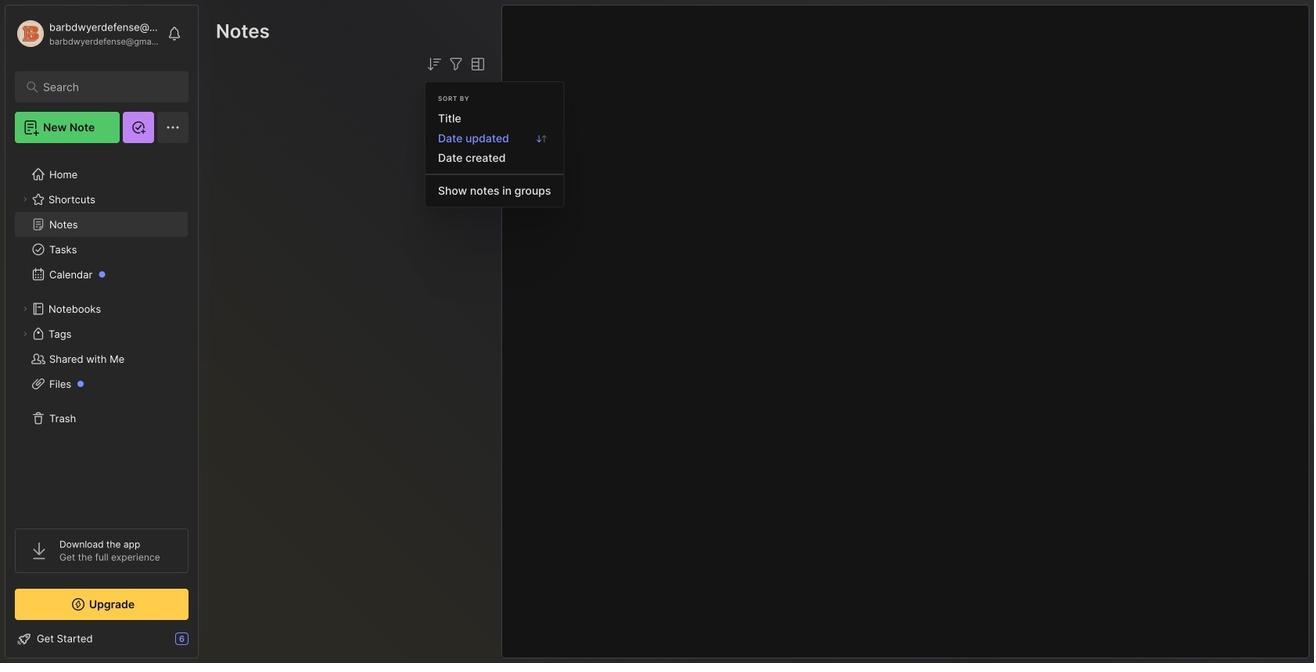Task type: locate. For each thing, give the bounding box(es) containing it.
add filters image
[[447, 55, 466, 74]]

expand notebooks image
[[20, 304, 30, 314]]

note window - loading element
[[502, 5, 1310, 659]]

Search text field
[[43, 80, 168, 95]]

tree inside main element
[[5, 153, 198, 515]]

dropdown list menu
[[426, 109, 564, 201]]

expand tags image
[[20, 330, 30, 339]]

tree
[[5, 153, 198, 515]]

View options field
[[466, 55, 488, 74]]

None search field
[[43, 77, 168, 96]]

click to collapse image
[[198, 635, 209, 654]]



Task type: describe. For each thing, give the bounding box(es) containing it.
Sort options field
[[425, 55, 444, 74]]

none search field inside main element
[[43, 77, 168, 96]]

Account field
[[15, 18, 160, 49]]

main element
[[0, 0, 204, 664]]

Help and Learning task checklist field
[[5, 627, 198, 652]]

Add filters field
[[447, 55, 466, 74]]



Task type: vqa. For each thing, say whether or not it's contained in the screenshot.
Click to collapse image
yes



